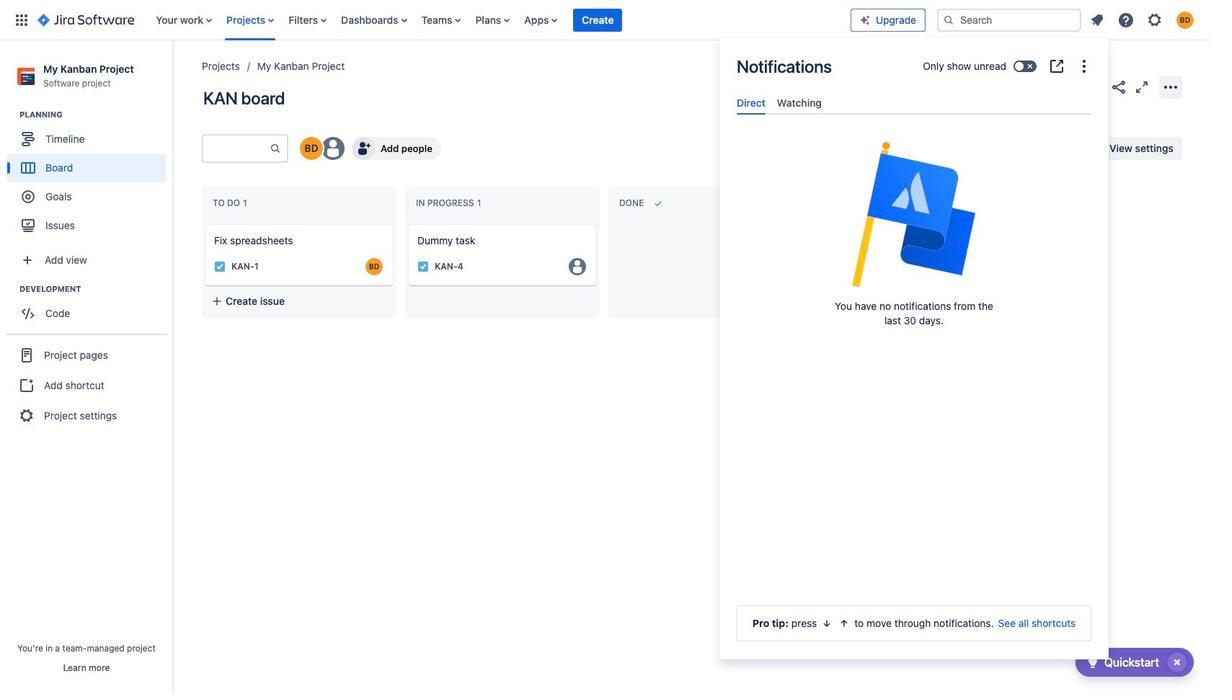 Task type: locate. For each thing, give the bounding box(es) containing it.
task image down to do element
[[214, 261, 226, 273]]

1 vertical spatial group
[[7, 284, 172, 333]]

2 vertical spatial group
[[6, 334, 167, 436]]

Search this board text field
[[203, 136, 270, 162]]

0 horizontal spatial create issue image
[[195, 215, 213, 232]]

list
[[149, 0, 851, 40], [1085, 7, 1203, 33]]

goal image
[[22, 191, 35, 204]]

task image
[[214, 261, 226, 273], [418, 261, 429, 273]]

task image for create issue icon for in progress element
[[418, 261, 429, 273]]

1 horizontal spatial create issue image
[[399, 215, 416, 232]]

banner
[[0, 0, 1212, 40]]

2 create issue image from the left
[[399, 215, 416, 232]]

list item
[[574, 0, 623, 40]]

1 horizontal spatial task image
[[418, 261, 429, 273]]

create issue image
[[195, 215, 213, 232], [399, 215, 416, 232]]

create issue image down in progress element
[[399, 215, 416, 232]]

0 horizontal spatial task image
[[214, 261, 226, 273]]

dialog
[[720, 38, 1109, 660]]

create issue image down to do element
[[195, 215, 213, 232]]

primary element
[[9, 0, 851, 40]]

2 task image from the left
[[418, 261, 429, 273]]

check image
[[1085, 654, 1102, 671]]

None search field
[[938, 8, 1082, 31]]

group
[[7, 109, 172, 245], [7, 284, 172, 333], [6, 334, 167, 436]]

1 create issue image from the left
[[195, 215, 213, 232]]

help image
[[1118, 11, 1135, 28]]

heading
[[19, 109, 172, 121], [19, 284, 172, 295]]

2 heading from the top
[[19, 284, 172, 295]]

0 vertical spatial group
[[7, 109, 172, 245]]

to do element
[[213, 198, 250, 209]]

task image down in progress element
[[418, 261, 429, 273]]

add people image
[[355, 140, 372, 157]]

search image
[[943, 14, 955, 26]]

1 vertical spatial heading
[[19, 284, 172, 295]]

1 heading from the top
[[19, 109, 172, 121]]

open notifications in a new tab image
[[1049, 58, 1066, 75]]

tab panel
[[731, 115, 1098, 128]]

1 task image from the left
[[214, 261, 226, 273]]

jira software image
[[38, 11, 134, 28], [38, 11, 134, 28]]

group for the development image
[[7, 284, 172, 333]]

appswitcher icon image
[[13, 11, 30, 28]]

in progress element
[[416, 198, 484, 209]]

0 horizontal spatial list
[[149, 0, 851, 40]]

sidebar element
[[0, 40, 173, 694]]

sidebar navigation image
[[157, 58, 189, 87]]

0 vertical spatial heading
[[19, 109, 172, 121]]

create issue image for in progress element
[[399, 215, 416, 232]]

task image for create issue icon related to to do element
[[214, 261, 226, 273]]

tab list
[[731, 91, 1098, 115]]



Task type: vqa. For each thing, say whether or not it's contained in the screenshot.
right list
yes



Task type: describe. For each thing, give the bounding box(es) containing it.
heading for 'group' corresponding to the development image
[[19, 284, 172, 295]]

dismiss quickstart image
[[1166, 651, 1189, 674]]

more actions image
[[1163, 78, 1180, 96]]

arrow up image
[[839, 618, 851, 630]]

import image
[[916, 140, 933, 157]]

your profile and settings image
[[1177, 11, 1194, 28]]

heading for planning image 'group'
[[19, 109, 172, 121]]

Search field
[[938, 8, 1082, 31]]

development image
[[2, 281, 19, 298]]

arrow down image
[[822, 618, 833, 630]]

settings image
[[1147, 11, 1164, 28]]

1 horizontal spatial list
[[1085, 7, 1203, 33]]

enter full screen image
[[1134, 78, 1151, 96]]

planning image
[[2, 106, 19, 123]]

more image
[[1076, 58, 1093, 75]]

create issue image for to do element
[[195, 215, 213, 232]]

star kan board image
[[1088, 78, 1105, 96]]

group for planning image
[[7, 109, 172, 245]]

notifications image
[[1089, 11, 1106, 28]]



